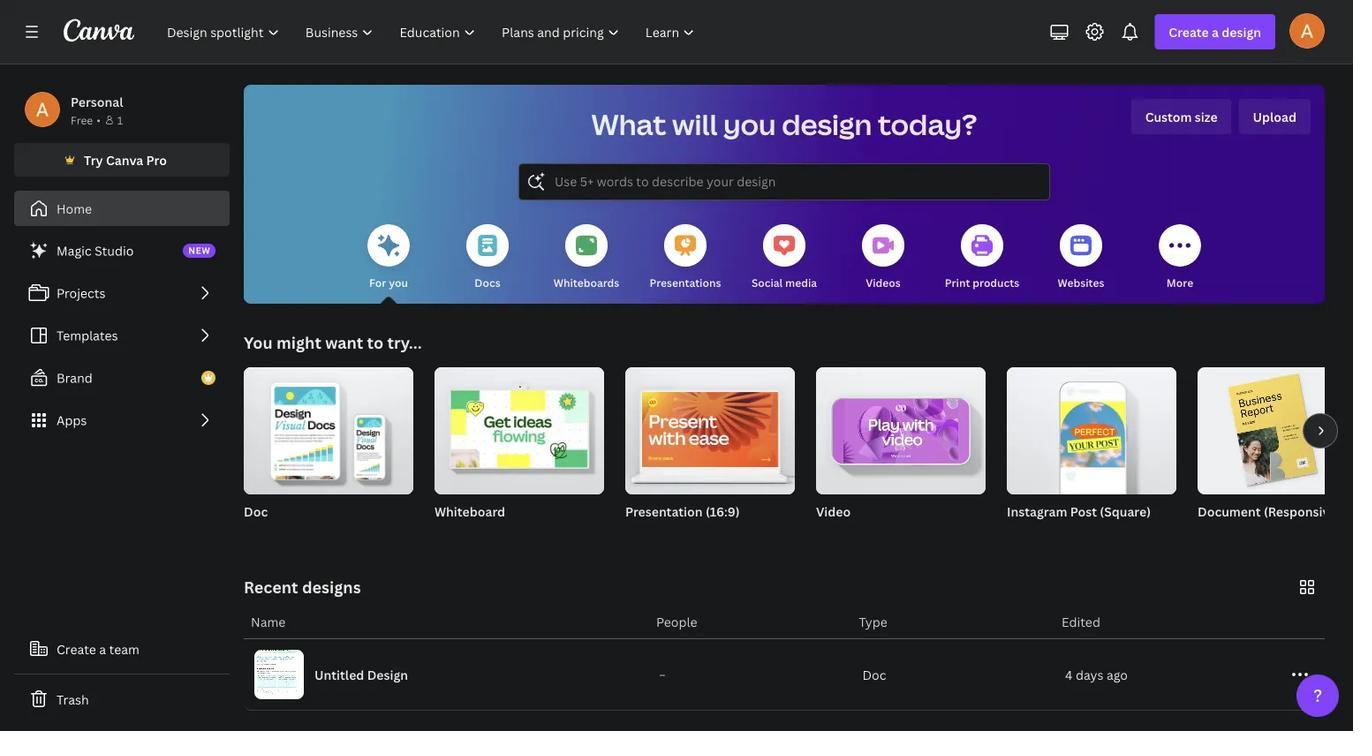 Task type: locate. For each thing, give the bounding box(es) containing it.
upload
[[1254, 108, 1297, 125]]

document
[[1198, 503, 1262, 520]]

projects link
[[14, 276, 230, 311]]

print products
[[945, 275, 1020, 290]]

social media button
[[752, 212, 818, 304]]

try
[[84, 152, 103, 168]]

0 horizontal spatial you
[[389, 275, 408, 290]]

docs button
[[467, 212, 509, 304]]

free
[[71, 113, 93, 127]]

create inside dropdown button
[[1170, 23, 1210, 40]]

group for instagram post (square)
[[1008, 361, 1177, 495]]

apple lee image
[[1290, 13, 1326, 48]]

create a design button
[[1155, 14, 1276, 49]]

(16:9)
[[706, 503, 740, 520]]

design up search search box
[[782, 105, 873, 144]]

you right will
[[724, 105, 777, 144]]

doc up 'recent'
[[244, 503, 268, 520]]

instagram post (square)
[[1008, 503, 1152, 520]]

will
[[673, 105, 718, 144]]

home
[[57, 200, 92, 217]]

a for design
[[1213, 23, 1220, 40]]

apps
[[57, 412, 87, 429]]

4
[[1066, 667, 1073, 684]]

video group
[[817, 361, 986, 543]]

custom size
[[1146, 108, 1218, 125]]

print
[[945, 275, 971, 290]]

upload button
[[1240, 99, 1312, 134]]

0 horizontal spatial a
[[99, 641, 106, 658]]

design inside dropdown button
[[1223, 23, 1262, 40]]

a inside dropdown button
[[1213, 23, 1220, 40]]

you right for
[[389, 275, 408, 290]]

trash link
[[14, 682, 230, 718]]

doc
[[244, 503, 268, 520], [863, 667, 887, 684]]

you inside button
[[389, 275, 408, 290]]

whiteboards button
[[554, 212, 620, 304]]

design
[[367, 667, 408, 684]]

brand link
[[14, 361, 230, 396]]

2 - from the left
[[663, 670, 665, 680]]

more button
[[1160, 212, 1202, 304]]

people
[[657, 614, 698, 631]]

1 vertical spatial you
[[389, 275, 408, 290]]

1 vertical spatial a
[[99, 641, 106, 658]]

design left apple lee icon
[[1223, 23, 1262, 40]]

1 vertical spatial doc
[[863, 667, 887, 684]]

a inside button
[[99, 641, 106, 658]]

new
[[188, 245, 211, 257]]

0 vertical spatial a
[[1213, 23, 1220, 40]]

0 horizontal spatial create
[[57, 641, 96, 658]]

(square)
[[1101, 503, 1152, 520]]

want
[[325, 332, 363, 354]]

group for video
[[817, 361, 986, 495]]

0 vertical spatial design
[[1223, 23, 1262, 40]]

templates
[[57, 327, 118, 344]]

create left team on the left of page
[[57, 641, 96, 658]]

for
[[370, 275, 386, 290]]

group for whiteboard
[[435, 361, 605, 495]]

0 vertical spatial create
[[1170, 23, 1210, 40]]

you
[[244, 332, 273, 354]]

design
[[1223, 23, 1262, 40], [782, 105, 873, 144]]

0 vertical spatial doc
[[244, 503, 268, 520]]

create for create a team
[[57, 641, 96, 658]]

(responsive)
[[1265, 503, 1342, 520]]

1 vertical spatial create
[[57, 641, 96, 658]]

canva
[[106, 152, 143, 168]]

a up size
[[1213, 23, 1220, 40]]

templates link
[[14, 318, 230, 354]]

document (responsive) group
[[1198, 368, 1354, 543]]

create up custom size
[[1170, 23, 1210, 40]]

social
[[752, 275, 783, 290]]

create inside button
[[57, 641, 96, 658]]

pro
[[146, 152, 167, 168]]

1 horizontal spatial doc
[[863, 667, 887, 684]]

doc group
[[244, 361, 414, 543]]

a
[[1213, 23, 1220, 40], [99, 641, 106, 658]]

top level navigation element
[[156, 14, 710, 49]]

1 horizontal spatial create
[[1170, 23, 1210, 40]]

presentation (16:9) group
[[626, 361, 795, 543]]

1 horizontal spatial design
[[1223, 23, 1262, 40]]

presentations button
[[650, 212, 722, 304]]

presentation (16:9)
[[626, 503, 740, 520]]

print products button
[[945, 212, 1020, 304]]

1
[[117, 113, 123, 127]]

create
[[1170, 23, 1210, 40], [57, 641, 96, 658]]

4 days ago
[[1066, 667, 1129, 684]]

post
[[1071, 503, 1098, 520]]

team
[[109, 641, 140, 658]]

create a design
[[1170, 23, 1262, 40]]

0 horizontal spatial doc
[[244, 503, 268, 520]]

list containing magic studio
[[14, 233, 230, 438]]

a left team on the left of page
[[99, 641, 106, 658]]

None search field
[[520, 164, 1050, 200]]

list
[[14, 233, 230, 438]]

1 horizontal spatial you
[[724, 105, 777, 144]]

projects
[[57, 285, 106, 302]]

1 horizontal spatial a
[[1213, 23, 1220, 40]]

home link
[[14, 191, 230, 226]]

document (responsive)
[[1198, 503, 1342, 520]]

create for create a design
[[1170, 23, 1210, 40]]

doc down type
[[863, 667, 887, 684]]

instagram post (square) group
[[1008, 361, 1177, 543]]

0 horizontal spatial design
[[782, 105, 873, 144]]

group
[[244, 361, 414, 495], [435, 361, 605, 495], [626, 361, 795, 495], [817, 361, 986, 495], [1008, 361, 1177, 495], [1198, 368, 1354, 495]]

to
[[367, 332, 384, 354]]

video
[[817, 503, 851, 520]]

doc inside group
[[244, 503, 268, 520]]

you
[[724, 105, 777, 144], [389, 275, 408, 290]]



Task type: describe. For each thing, give the bounding box(es) containing it.
ago
[[1107, 667, 1129, 684]]

magic studio
[[57, 243, 134, 259]]

whiteboards
[[554, 275, 620, 290]]

create a team
[[57, 641, 140, 658]]

personal
[[71, 93, 123, 110]]

days
[[1076, 667, 1104, 684]]

trash
[[57, 692, 89, 708]]

presentation
[[626, 503, 703, 520]]

might
[[277, 332, 322, 354]]

custom
[[1146, 108, 1193, 125]]

name
[[251, 614, 286, 631]]

videos
[[866, 275, 901, 290]]

a for team
[[99, 641, 106, 658]]

instagram
[[1008, 503, 1068, 520]]

websites button
[[1058, 212, 1105, 304]]

try canva pro
[[84, 152, 167, 168]]

magic
[[57, 243, 92, 259]]

recent
[[244, 577, 298, 598]]

custom size button
[[1132, 99, 1232, 134]]

designs
[[302, 577, 361, 598]]

today?
[[878, 105, 978, 144]]

edited
[[1062, 614, 1101, 631]]

more
[[1167, 275, 1194, 290]]

media
[[786, 275, 818, 290]]

size
[[1196, 108, 1218, 125]]

create a team button
[[14, 632, 230, 667]]

brand
[[57, 370, 93, 387]]

products
[[973, 275, 1020, 290]]

1 - from the left
[[660, 670, 663, 680]]

0 vertical spatial you
[[724, 105, 777, 144]]

studio
[[95, 243, 134, 259]]

whiteboard
[[435, 503, 506, 520]]

apps link
[[14, 403, 230, 438]]

free •
[[71, 113, 101, 127]]

--
[[660, 670, 665, 680]]

group for document (responsive)
[[1198, 368, 1354, 495]]

try canva pro button
[[14, 143, 230, 177]]

type
[[859, 614, 888, 631]]

recent designs
[[244, 577, 361, 598]]

•
[[97, 113, 101, 127]]

untitled design
[[315, 667, 408, 684]]

1 vertical spatial design
[[782, 105, 873, 144]]

you might want to try...
[[244, 332, 422, 354]]

docs
[[475, 275, 501, 290]]

try...
[[387, 332, 422, 354]]

what
[[592, 105, 667, 144]]

for you button
[[368, 212, 410, 304]]

presentations
[[650, 275, 722, 290]]

social media
[[752, 275, 818, 290]]

untitled
[[315, 667, 364, 684]]

group for presentation (16:9)
[[626, 361, 795, 495]]

what will you design today?
[[592, 105, 978, 144]]

Search search field
[[555, 165, 1015, 199]]

for you
[[370, 275, 408, 290]]

whiteboard group
[[435, 361, 605, 543]]

websites
[[1058, 275, 1105, 290]]

videos button
[[863, 212, 905, 304]]



Task type: vqa. For each thing, say whether or not it's contained in the screenshot.
1 of 10 link
no



